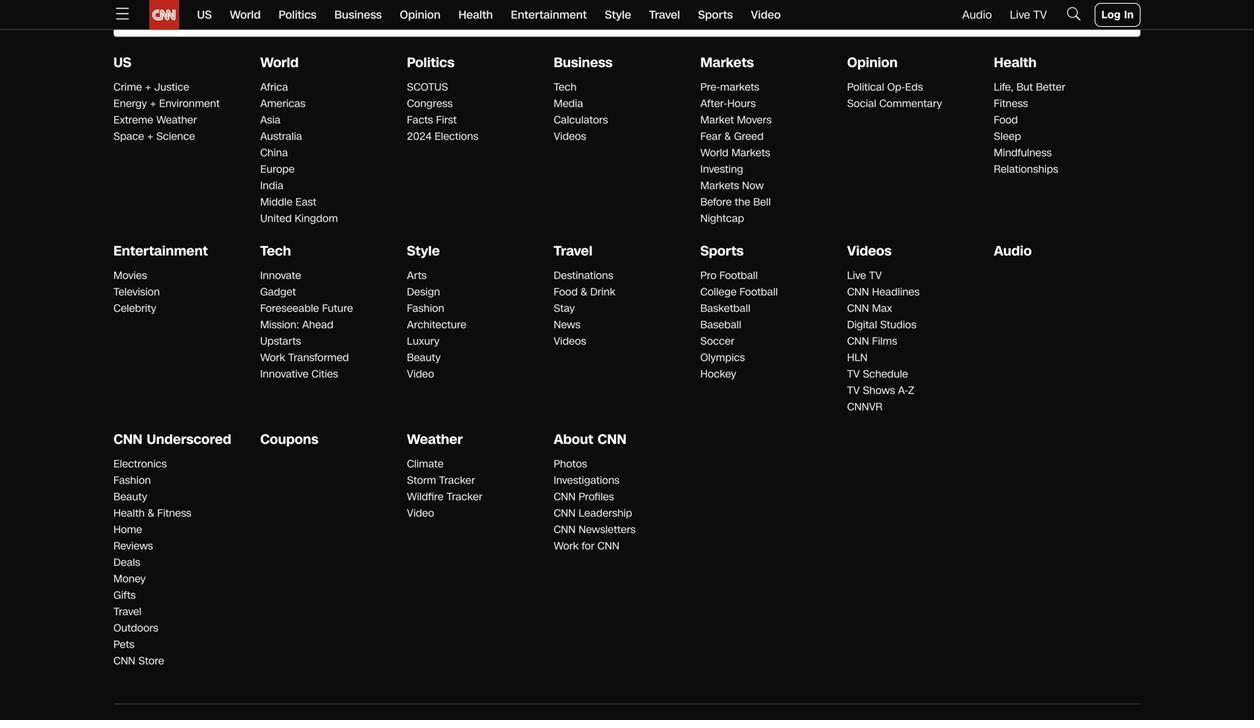 Task type: locate. For each thing, give the bounding box(es) containing it.
live tv link up cnn headlines link
[[847, 268, 882, 283]]

tracker down storm tracker link
[[447, 490, 482, 504]]

outdoors link
[[113, 621, 158, 636]]

video link down luxury
[[407, 367, 434, 382]]

beauty inside arts design fashion architecture luxury beauty video
[[407, 351, 441, 365]]

1 horizontal spatial live
[[1010, 7, 1030, 23]]

leadership
[[579, 506, 632, 521]]

calculators link
[[554, 113, 608, 127]]

mindfulness
[[994, 146, 1052, 160]]

0 horizontal spatial beauty
[[113, 490, 147, 504]]

1 vertical spatial work
[[554, 539, 579, 554]]

cnn store link
[[113, 654, 164, 669]]

1 vertical spatial food
[[554, 285, 578, 299]]

1 vertical spatial live
[[847, 268, 866, 283]]

store
[[138, 654, 164, 669]]

fitness inside the life, but better fitness food sleep mindfulness relationships
[[994, 96, 1028, 111]]

food up stay at the top left of the page
[[554, 285, 578, 299]]

0 vertical spatial fashion link
[[407, 301, 444, 316]]

business for the business link to the right
[[554, 53, 613, 72]]

us
[[197, 7, 212, 23], [113, 53, 131, 72]]

0 vertical spatial us link
[[197, 0, 212, 30]]

asia
[[260, 113, 281, 127]]

football down pro football link at the top of the page
[[740, 285, 778, 299]]

sports up 'markets' link
[[698, 7, 733, 23]]

beauty link down luxury link
[[407, 351, 441, 365]]

videos down calculators
[[554, 129, 586, 144]]

1 horizontal spatial us link
[[197, 0, 212, 30]]

health & fitness link
[[113, 506, 191, 521]]

1 vertical spatial fitness
[[157, 506, 191, 521]]

& inside electronics fashion beauty health & fitness home reviews deals money gifts travel outdoors pets cnn store
[[148, 506, 154, 521]]

log
[[1102, 7, 1121, 22]]

pro football college football basketball baseball soccer olympics hockey
[[700, 268, 778, 382]]

africa
[[260, 80, 288, 95]]

0 vertical spatial beauty link
[[407, 351, 441, 365]]

cnn down pets
[[113, 654, 135, 669]]

1 vertical spatial tracker
[[447, 490, 482, 504]]

shows
[[863, 383, 895, 398]]

Search search field
[[113, 9, 1141, 37]]

sports link up 'markets' link
[[698, 0, 733, 30]]

0 horizontal spatial travel
[[113, 605, 141, 619]]

0 horizontal spatial weather
[[156, 113, 197, 127]]

tech link
[[554, 80, 577, 95], [260, 242, 291, 261]]

0 horizontal spatial fitness
[[157, 506, 191, 521]]

fashion link down electronics link
[[113, 473, 151, 488]]

markets down "investing" link
[[700, 179, 739, 193]]

opinion up the scotus link
[[400, 7, 441, 23]]

1 vertical spatial audio link
[[994, 242, 1032, 261]]

about
[[554, 430, 593, 449]]

videos up cnn headlines link
[[847, 242, 892, 261]]

0 vertical spatial &
[[725, 129, 731, 144]]

deals
[[113, 556, 140, 570]]

video down the wildfire
[[407, 506, 434, 521]]

movers
[[737, 113, 772, 127]]

2024 elections link
[[407, 129, 478, 144]]

work inside photos investigations cnn profiles cnn leadership cnn newsletters work for cnn
[[554, 539, 579, 554]]

1 vertical spatial travel
[[554, 242, 593, 261]]

1 horizontal spatial fashion link
[[407, 301, 444, 316]]

wildfire
[[407, 490, 444, 504]]

0 vertical spatial fashion
[[407, 301, 444, 316]]

world
[[230, 7, 261, 23], [260, 53, 299, 72], [700, 146, 729, 160]]

before the bell link
[[700, 195, 771, 210]]

1 vertical spatial fashion
[[113, 473, 151, 488]]

in
[[1124, 7, 1134, 22]]

0 vertical spatial entertainment link
[[511, 0, 587, 30]]

weather up science
[[156, 113, 197, 127]]

pre-
[[700, 80, 720, 95]]

tv down hln link
[[847, 367, 860, 382]]

design link
[[407, 285, 440, 299]]

future
[[322, 301, 353, 316]]

crime + justice link
[[113, 80, 189, 95]]

innovate link
[[260, 268, 301, 283]]

facts first link
[[407, 113, 457, 127]]

tech link up media
[[554, 80, 577, 95]]

weather up climate link
[[407, 430, 463, 449]]

innovative
[[260, 367, 309, 382]]

opinion link up political
[[847, 53, 898, 72]]

beauty link up health & fitness link
[[113, 490, 147, 504]]

& up reviews
[[148, 506, 154, 521]]

markets up pre-markets link
[[700, 53, 754, 72]]

baseball
[[700, 318, 741, 332]]

0 horizontal spatial fashion
[[113, 473, 151, 488]]

0 vertical spatial politics link
[[279, 0, 317, 30]]

travel
[[649, 7, 680, 23], [554, 242, 593, 261], [113, 605, 141, 619]]

1 horizontal spatial opinion link
[[847, 53, 898, 72]]

video inside climate storm tracker wildfire tracker video
[[407, 506, 434, 521]]

1 vertical spatial business link
[[554, 53, 613, 72]]

0 horizontal spatial work
[[260, 351, 285, 365]]

fashion down design
[[407, 301, 444, 316]]

food inside the life, but better fitness food sleep mindfulness relationships
[[994, 113, 1018, 127]]

beauty down luxury link
[[407, 351, 441, 365]]

opinion link up the scotus link
[[400, 0, 441, 30]]

but
[[1017, 80, 1033, 95]]

0 horizontal spatial fashion link
[[113, 473, 151, 488]]

crime
[[113, 80, 142, 95]]

1 vertical spatial world link
[[260, 53, 299, 72]]

+ down crime + justice 'link'
[[150, 96, 156, 111]]

0 horizontal spatial health
[[113, 506, 145, 521]]

videos inside destinations food & drink stay news videos
[[554, 334, 586, 349]]

0 vertical spatial tech
[[554, 80, 577, 95]]

live left the 'search icon'
[[1010, 7, 1030, 23]]

videos link down calculators
[[554, 129, 586, 144]]

india
[[260, 179, 284, 193]]

videos down news
[[554, 334, 586, 349]]

work left for
[[554, 539, 579, 554]]

0 vertical spatial audio
[[962, 7, 992, 23]]

1 horizontal spatial audio
[[994, 242, 1032, 261]]

opinion link
[[400, 0, 441, 30], [847, 53, 898, 72]]

2 horizontal spatial travel
[[649, 7, 680, 23]]

movies link
[[113, 268, 147, 283]]

live inside live tv cnn headlines cnn max digital studios cnn films hln tv schedule tv shows a-z cnnvr
[[847, 268, 866, 283]]

tech inside tech media calculators videos
[[554, 80, 577, 95]]

americas link
[[260, 96, 305, 111]]

1 vertical spatial us
[[113, 53, 131, 72]]

tech up innovate
[[260, 242, 291, 261]]

markets down greed
[[731, 146, 770, 160]]

1 horizontal spatial health link
[[994, 53, 1037, 72]]

pro
[[700, 268, 717, 283]]

+ down extreme weather link
[[147, 129, 153, 144]]

hockey
[[700, 367, 736, 382]]

football
[[720, 268, 758, 283], [740, 285, 778, 299]]

a-
[[898, 383, 908, 398]]

0 vertical spatial videos link
[[554, 129, 586, 144]]

2 vertical spatial &
[[148, 506, 154, 521]]

basketball
[[700, 301, 750, 316]]

work
[[260, 351, 285, 365], [554, 539, 579, 554]]

0 vertical spatial style
[[605, 7, 631, 23]]

0 vertical spatial weather
[[156, 113, 197, 127]]

work down upstarts
[[260, 351, 285, 365]]

scotus link
[[407, 80, 448, 95]]

1 vertical spatial entertainment link
[[113, 242, 208, 261]]

gifts
[[113, 588, 136, 603]]

video link down the wildfire
[[407, 506, 434, 521]]

live up cnn headlines link
[[847, 268, 866, 283]]

1 vertical spatial &
[[581, 285, 587, 299]]

1 horizontal spatial live tv link
[[1010, 7, 1047, 23]]

nightcap link
[[700, 211, 744, 226]]

0 vertical spatial beauty
[[407, 351, 441, 365]]

videos
[[554, 129, 586, 144], [847, 242, 892, 261], [554, 334, 586, 349]]

fashion link down design
[[407, 301, 444, 316]]

opinion up political
[[847, 53, 898, 72]]

1 vertical spatial videos link
[[847, 242, 892, 261]]

football up college football "link"
[[720, 268, 758, 283]]

gadget link
[[260, 285, 296, 299]]

fashion down electronics link
[[113, 473, 151, 488]]

2 horizontal spatial health
[[994, 53, 1037, 72]]

1 horizontal spatial travel
[[554, 242, 593, 261]]

0 vertical spatial travel link
[[649, 0, 680, 30]]

energy + environment link
[[113, 96, 220, 111]]

elections
[[435, 129, 478, 144]]

media link
[[554, 96, 583, 111]]

& down destinations at left
[[581, 285, 587, 299]]

1 horizontal spatial health
[[459, 7, 493, 23]]

weather
[[156, 113, 197, 127], [407, 430, 463, 449]]

olympics
[[700, 351, 745, 365]]

0 vertical spatial world
[[230, 7, 261, 23]]

1 horizontal spatial fashion
[[407, 301, 444, 316]]

0 vertical spatial food
[[994, 113, 1018, 127]]

tracker
[[439, 473, 475, 488], [447, 490, 482, 504]]

live tv link
[[1010, 7, 1047, 23], [847, 268, 882, 283]]

baseball link
[[700, 318, 741, 332]]

1 horizontal spatial work
[[554, 539, 579, 554]]

cnn inside electronics fashion beauty health & fitness home reviews deals money gifts travel outdoors pets cnn store
[[113, 654, 135, 669]]

cnn up digital
[[847, 301, 869, 316]]

work inside innovate gadget foreseeable future mission: ahead upstarts work transformed innovative cities
[[260, 351, 285, 365]]

cnn
[[847, 285, 869, 299], [847, 301, 869, 316], [847, 334, 869, 349], [113, 430, 142, 449], [598, 430, 627, 449], [554, 490, 576, 504], [554, 506, 576, 521], [554, 523, 576, 537], [597, 539, 619, 554], [113, 654, 135, 669]]

2 horizontal spatial &
[[725, 129, 731, 144]]

1 horizontal spatial us
[[197, 7, 212, 23]]

markets now link
[[700, 179, 764, 193]]

crime + justice energy + environment extreme weather space + science
[[113, 80, 220, 144]]

video up 'markets' link
[[751, 7, 781, 23]]

0 horizontal spatial us link
[[113, 53, 131, 72]]

about cnn
[[554, 430, 627, 449]]

1 vertical spatial sports link
[[700, 242, 744, 261]]

0 vertical spatial world link
[[230, 0, 261, 30]]

audio
[[962, 7, 992, 23], [994, 242, 1032, 261]]

0 horizontal spatial us
[[113, 53, 131, 72]]

cnn films link
[[847, 334, 897, 349]]

0 vertical spatial business link
[[334, 0, 382, 30]]

& right fear
[[725, 129, 731, 144]]

2 vertical spatial video link
[[407, 506, 434, 521]]

extreme
[[113, 113, 153, 127]]

beauty inside electronics fashion beauty health & fitness home reviews deals money gifts travel outdoors pets cnn store
[[113, 490, 147, 504]]

tracker up wildfire tracker link
[[439, 473, 475, 488]]

mission:
[[260, 318, 299, 332]]

health link
[[459, 0, 493, 30], [994, 53, 1037, 72]]

1 horizontal spatial weather
[[407, 430, 463, 449]]

videos link up cnn headlines link
[[847, 242, 892, 261]]

food inside destinations food & drink stay news videos
[[554, 285, 578, 299]]

tech up media
[[554, 80, 577, 95]]

money link
[[113, 572, 146, 586]]

video link up 'markets' link
[[751, 0, 781, 30]]

world link
[[230, 0, 261, 30], [260, 53, 299, 72]]

0 vertical spatial work
[[260, 351, 285, 365]]

fashion inside arts design fashion architecture luxury beauty video
[[407, 301, 444, 316]]

1 vertical spatial politics link
[[407, 53, 455, 72]]

0 horizontal spatial &
[[148, 506, 154, 521]]

0 horizontal spatial style link
[[407, 242, 440, 261]]

0 horizontal spatial audio
[[962, 7, 992, 23]]

0 vertical spatial health link
[[459, 0, 493, 30]]

log in
[[1102, 7, 1134, 22]]

stay link
[[554, 301, 575, 316]]

food up sleep
[[994, 113, 1018, 127]]

middle east link
[[260, 195, 316, 210]]

greed
[[734, 129, 764, 144]]

tech for tech
[[260, 242, 291, 261]]

fitness inside electronics fashion beauty health & fitness home reviews deals money gifts travel outdoors pets cnn store
[[157, 506, 191, 521]]

business link
[[334, 0, 382, 30], [554, 53, 613, 72]]

0 vertical spatial us
[[197, 7, 212, 23]]

& inside pre-markets after-hours market movers fear & greed world markets investing markets now before the bell nightcap
[[725, 129, 731, 144]]

india link
[[260, 179, 284, 193]]

videos link down news
[[554, 334, 586, 349]]

for
[[582, 539, 595, 554]]

0 vertical spatial tech link
[[554, 80, 577, 95]]

1 vertical spatial politics
[[407, 53, 455, 72]]

1 horizontal spatial &
[[581, 285, 587, 299]]

world markets link
[[700, 146, 770, 160]]

1 vertical spatial videos
[[847, 242, 892, 261]]

0 vertical spatial politics
[[279, 7, 317, 23]]

coupons link
[[260, 430, 318, 449]]

food & drink link
[[554, 285, 616, 299]]

1 vertical spatial weather
[[407, 430, 463, 449]]

1 vertical spatial tech
[[260, 242, 291, 261]]

1 vertical spatial us link
[[113, 53, 131, 72]]

beauty up health & fitness link
[[113, 490, 147, 504]]

+ right crime
[[145, 80, 151, 95]]

travel for rightmost travel link
[[649, 7, 680, 23]]

fashion inside electronics fashion beauty health & fitness home reviews deals money gifts travel outdoors pets cnn store
[[113, 473, 151, 488]]

world inside pre-markets after-hours market movers fear & greed world markets investing markets now before the bell nightcap
[[700, 146, 729, 160]]

2 vertical spatial travel link
[[113, 605, 141, 619]]

0 horizontal spatial travel link
[[113, 605, 141, 619]]

television link
[[113, 285, 160, 299]]

2 vertical spatial markets
[[700, 179, 739, 193]]

tech for tech media calculators videos
[[554, 80, 577, 95]]

markets link
[[700, 53, 754, 72]]

& inside destinations food & drink stay news videos
[[581, 285, 587, 299]]

united
[[260, 211, 292, 226]]

relationships link
[[994, 162, 1058, 177]]

tech link up innovate
[[260, 242, 291, 261]]

news link
[[554, 318, 580, 332]]

sports link up pro football link at the top of the page
[[700, 242, 744, 261]]

video down luxury
[[407, 367, 434, 382]]

mission: ahead link
[[260, 318, 333, 332]]

life,
[[994, 80, 1014, 95]]

1 horizontal spatial politics
[[407, 53, 455, 72]]

underscored
[[147, 430, 231, 449]]

digital studios link
[[847, 318, 916, 332]]

transformed
[[288, 351, 349, 365]]

weather inside crime + justice energy + environment extreme weather space + science
[[156, 113, 197, 127]]

reviews
[[113, 539, 153, 554]]

live tv link left the 'search icon'
[[1010, 7, 1047, 23]]

hours
[[727, 96, 756, 111]]

sports up pro football link at the top of the page
[[700, 242, 744, 261]]

0 horizontal spatial business
[[334, 7, 382, 23]]

0 horizontal spatial health link
[[459, 0, 493, 30]]

cnn up electronics link
[[113, 430, 142, 449]]



Task type: vqa. For each thing, say whether or not it's contained in the screenshot.


Task type: describe. For each thing, give the bounding box(es) containing it.
1 vertical spatial tech link
[[260, 242, 291, 261]]

profiles
[[579, 490, 614, 504]]

video inside arts design fashion architecture luxury beauty video
[[407, 367, 434, 382]]

relationships
[[994, 162, 1058, 177]]

cnn max link
[[847, 301, 892, 316]]

1 horizontal spatial style link
[[605, 0, 631, 30]]

college
[[700, 285, 737, 299]]

architecture
[[407, 318, 466, 332]]

1 vertical spatial sports
[[700, 242, 744, 261]]

world for bottom world link
[[260, 53, 299, 72]]

eds
[[905, 80, 923, 95]]

1 horizontal spatial business link
[[554, 53, 613, 72]]

energy
[[113, 96, 147, 111]]

after-
[[700, 96, 727, 111]]

ui arrow right thick image
[[1121, 18, 1130, 27]]

health inside electronics fashion beauty health & fitness home reviews deals money gifts travel outdoors pets cnn store
[[113, 506, 145, 521]]

gadget
[[260, 285, 296, 299]]

celebrity
[[113, 301, 156, 316]]

world for the topmost world link
[[230, 7, 261, 23]]

1 horizontal spatial politics link
[[407, 53, 455, 72]]

1 horizontal spatial audio link
[[994, 242, 1032, 261]]

log in link
[[1095, 3, 1141, 27]]

1 vertical spatial health
[[994, 53, 1037, 72]]

tv schedule link
[[847, 367, 908, 382]]

about cnn link
[[554, 430, 627, 449]]

2 horizontal spatial travel link
[[649, 0, 680, 30]]

home
[[113, 523, 142, 537]]

asia link
[[260, 113, 281, 127]]

extreme weather link
[[113, 113, 197, 127]]

1 vertical spatial +
[[150, 96, 156, 111]]

digital
[[847, 318, 877, 332]]

cnnvr link
[[847, 400, 883, 414]]

cnn down cnn profiles link
[[554, 506, 576, 521]]

2 vertical spatial videos link
[[554, 334, 586, 349]]

ahead
[[302, 318, 333, 332]]

live tv cnn headlines cnn max digital studios cnn films hln tv schedule tv shows a-z cnnvr
[[847, 268, 920, 414]]

investing link
[[700, 162, 743, 177]]

0 vertical spatial entertainment
[[511, 7, 587, 23]]

us for top us 'link'
[[197, 7, 212, 23]]

0 vertical spatial video
[[751, 7, 781, 23]]

1 vertical spatial audio
[[994, 242, 1032, 261]]

coupons
[[260, 430, 318, 449]]

videos inside tech media calculators videos
[[554, 129, 586, 144]]

1 vertical spatial beauty link
[[113, 490, 147, 504]]

gifts link
[[113, 588, 136, 603]]

sleep
[[994, 129, 1021, 144]]

0 vertical spatial +
[[145, 80, 151, 95]]

money
[[113, 572, 146, 586]]

drink
[[590, 285, 616, 299]]

0 vertical spatial markets
[[700, 53, 754, 72]]

fear & greed link
[[700, 129, 764, 144]]

search icon image
[[1065, 5, 1083, 23]]

space
[[113, 129, 144, 144]]

0 horizontal spatial audio link
[[962, 7, 992, 23]]

design
[[407, 285, 440, 299]]

business for the leftmost the business link
[[334, 7, 382, 23]]

life, but better link
[[994, 80, 1065, 95]]

1 horizontal spatial travel link
[[554, 242, 593, 261]]

tv up cnnvr
[[847, 383, 860, 398]]

americas
[[260, 96, 305, 111]]

live for live tv
[[1010, 7, 1030, 23]]

0 vertical spatial football
[[720, 268, 758, 283]]

better
[[1036, 80, 1065, 95]]

0 horizontal spatial opinion link
[[400, 0, 441, 30]]

arts design fashion architecture luxury beauty video
[[407, 268, 466, 382]]

political
[[847, 80, 884, 95]]

1 vertical spatial video link
[[407, 367, 434, 382]]

0 vertical spatial sports link
[[698, 0, 733, 30]]

cnn down newsletters
[[597, 539, 619, 554]]

cnn right about
[[598, 430, 627, 449]]

cnn up hln
[[847, 334, 869, 349]]

facts
[[407, 113, 433, 127]]

before
[[700, 195, 732, 210]]

Search text field
[[113, 9, 1141, 37]]

life, but better fitness food sleep mindfulness relationships
[[994, 80, 1065, 177]]

cnnvr
[[847, 400, 883, 414]]

tv up cnn headlines link
[[869, 268, 882, 283]]

open menu icon image
[[113, 5, 131, 23]]

market
[[700, 113, 734, 127]]

1 horizontal spatial tech link
[[554, 80, 577, 95]]

stay
[[554, 301, 575, 316]]

travel inside electronics fashion beauty health & fitness home reviews deals money gifts travel outdoors pets cnn store
[[113, 605, 141, 619]]

1 horizontal spatial entertainment link
[[511, 0, 587, 30]]

east
[[296, 195, 316, 210]]

search
[[1080, 15, 1115, 30]]

cnn down investigations
[[554, 490, 576, 504]]

1 vertical spatial health link
[[994, 53, 1037, 72]]

political op-eds social commentary
[[847, 80, 942, 111]]

0 horizontal spatial business link
[[334, 0, 382, 30]]

innovate
[[260, 268, 301, 283]]

0 vertical spatial opinion
[[400, 7, 441, 23]]

cnn up cnn max link
[[847, 285, 869, 299]]

political op-eds link
[[847, 80, 923, 95]]

science
[[156, 129, 195, 144]]

climate link
[[407, 457, 444, 472]]

innovative cities link
[[260, 367, 338, 382]]

1 vertical spatial football
[[740, 285, 778, 299]]

1 vertical spatial live tv link
[[847, 268, 882, 283]]

mindfulness link
[[994, 146, 1052, 160]]

kingdom
[[295, 211, 338, 226]]

hln
[[847, 351, 868, 365]]

soccer
[[700, 334, 735, 349]]

2 vertical spatial +
[[147, 129, 153, 144]]

0 horizontal spatial style
[[407, 242, 440, 261]]

0 vertical spatial video link
[[751, 0, 781, 30]]

investigations link
[[554, 473, 620, 488]]

z
[[908, 383, 914, 398]]

max
[[872, 301, 892, 316]]

pre-markets link
[[700, 80, 759, 95]]

media
[[554, 96, 583, 111]]

0 vertical spatial tracker
[[439, 473, 475, 488]]

hln link
[[847, 351, 868, 365]]

cnn profiles link
[[554, 490, 614, 504]]

europe link
[[260, 162, 295, 177]]

upstarts
[[260, 334, 301, 349]]

arts link
[[407, 268, 427, 283]]

pets
[[113, 638, 134, 652]]

tv left the 'search icon'
[[1033, 7, 1047, 23]]

0 vertical spatial sports
[[698, 7, 733, 23]]

0 horizontal spatial politics
[[279, 7, 317, 23]]

photos link
[[554, 457, 587, 472]]

1 horizontal spatial beauty link
[[407, 351, 441, 365]]

china link
[[260, 146, 288, 160]]

1 vertical spatial entertainment
[[113, 242, 208, 261]]

0 vertical spatial health
[[459, 7, 493, 23]]

work transformed link
[[260, 351, 349, 365]]

sleep link
[[994, 129, 1021, 144]]

1 vertical spatial markets
[[731, 146, 770, 160]]

electronics
[[113, 457, 167, 472]]

fear
[[700, 129, 722, 144]]

olympics link
[[700, 351, 745, 365]]

cnn up work for cnn link
[[554, 523, 576, 537]]

space + science link
[[113, 129, 195, 144]]

climate
[[407, 457, 444, 472]]

us for the bottom us 'link'
[[113, 53, 131, 72]]

destinations link
[[554, 268, 613, 283]]

1 vertical spatial opinion
[[847, 53, 898, 72]]

live for live tv cnn headlines cnn max digital studios cnn films hln tv schedule tv shows a-z cnnvr
[[847, 268, 866, 283]]

weather link
[[407, 430, 463, 449]]

1 vertical spatial style link
[[407, 242, 440, 261]]

travel for the middle travel link
[[554, 242, 593, 261]]

search button
[[1075, 11, 1141, 35]]

justice
[[154, 80, 189, 95]]

headlines
[[872, 285, 920, 299]]



